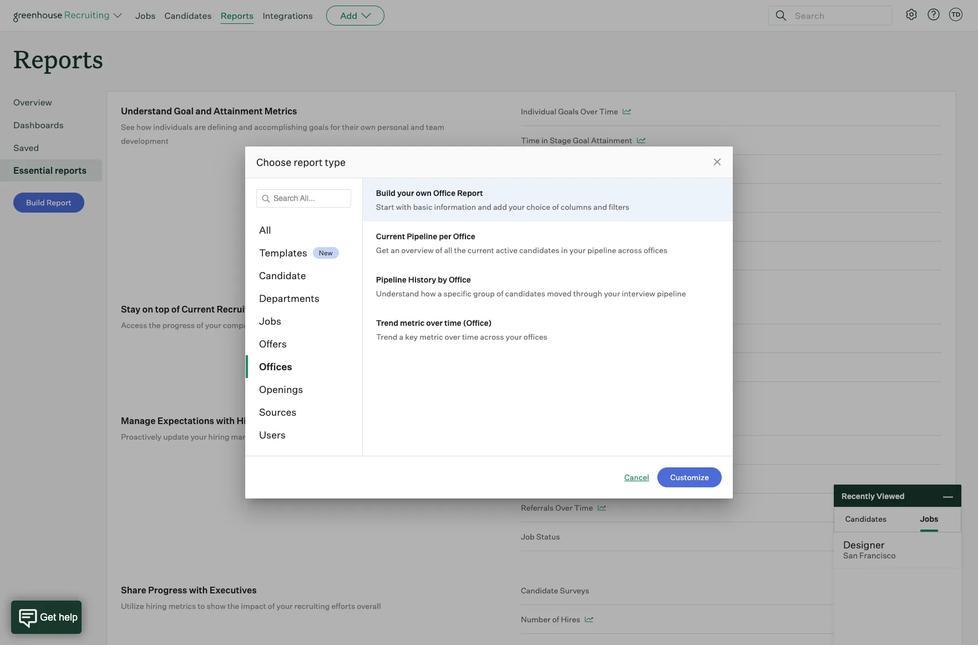 Task type: vqa. For each thing, say whether or not it's contained in the screenshot.
goals. on the left
no



Task type: describe. For each thing, give the bounding box(es) containing it.
offers
[[259, 338, 287, 350]]

goals
[[559, 107, 579, 116]]

office for per
[[454, 232, 476, 241]]

active
[[496, 245, 518, 255]]

recruiting
[[217, 304, 262, 315]]

td button
[[950, 8, 963, 21]]

1 vertical spatial metric
[[420, 332, 443, 341]]

build report button
[[13, 193, 84, 213]]

templates
[[259, 247, 308, 259]]

Search text field
[[793, 7, 883, 24]]

new
[[319, 249, 333, 257]]

of right top
[[171, 304, 180, 315]]

0 vertical spatial metric
[[400, 318, 425, 328]]

job status link
[[521, 523, 943, 551]]

overview
[[402, 245, 434, 255]]

their
[[342, 122, 359, 132]]

how inside pipeline history by office understand how a specific group of candidates moved through your interview pipeline
[[421, 289, 436, 298]]

hiring
[[237, 415, 264, 427]]

choose
[[257, 156, 292, 168]]

attainment inside understand goal and attainment metrics see how individuals are defining and accomplishing goals for their own personal and team development
[[214, 106, 263, 117]]

current inside 'current pipeline per office get an overview of all the current active candidates in your pipeline across offices'
[[468, 245, 495, 255]]

recruiting
[[295, 601, 330, 611]]

team
[[426, 122, 445, 132]]

0 vertical spatial in
[[542, 136, 549, 145]]

information
[[434, 202, 476, 212]]

specific
[[444, 289, 472, 298]]

candidate for candidate surveys
[[521, 586, 559, 595]]

your inside share progress with executives utilize hiring metrics to show the impact of your recruiting efforts overall
[[277, 601, 293, 611]]

recently viewed
[[842, 491, 905, 501]]

(office)
[[463, 318, 492, 328]]

Search All... text field
[[257, 189, 351, 208]]

designer
[[844, 539, 885, 551]]

for
[[331, 122, 341, 132]]

td button
[[948, 6, 966, 23]]

your inside 'current pipeline per office get an overview of all the current active candidates in your pipeline across offices'
[[570, 245, 586, 255]]

sources
[[259, 406, 297, 418]]

available
[[587, 222, 620, 232]]

report inside build your own office report start with basic information and add your choice of columns and filters
[[457, 188, 483, 198]]

jobs inside choose report type dialog
[[259, 315, 282, 327]]

configure image
[[906, 8, 919, 21]]

offer
[[584, 251, 602, 261]]

time to schedule available candidate goal attainment link
[[521, 213, 943, 242]]

time for time to review applications goal attainment
[[521, 193, 540, 203]]

basic
[[413, 202, 433, 212]]

dashboards link
[[13, 118, 98, 132]]

pipeline for your
[[588, 245, 617, 255]]

recently
[[842, 491, 876, 501]]

the inside stay on top of current recruiting activity access the progress of your company's current hiring process interviewing activity
[[149, 320, 161, 330]]

of inside pipeline history by office understand how a specific group of candidates moved through your interview pipeline
[[497, 289, 504, 298]]

moved
[[547, 289, 572, 298]]

offices inside trend metric over time (office) trend a key metric over time across your offices
[[524, 332, 548, 341]]

integrations
[[263, 10, 313, 21]]

across inside trend metric over time (office) trend a key metric over time across your offices
[[480, 332, 504, 341]]

individuals
[[153, 122, 193, 132]]

pipeline history by office understand how a specific group of candidates moved through your interview pipeline
[[376, 275, 687, 298]]

efforts
[[332, 601, 355, 611]]

build your own office report start with basic information and add your choice of columns and filters
[[376, 188, 630, 212]]

referrals over time
[[521, 503, 594, 513]]

pipeline inside 'current pipeline per office get an overview of all the current active candidates in your pipeline across offices'
[[407, 232, 438, 241]]

utilize
[[121, 601, 144, 611]]

how inside understand goal and attainment metrics see how individuals are defining and accomplishing goals for their own personal and team development
[[136, 122, 152, 132]]

integrations link
[[263, 10, 313, 21]]

attainment right filters
[[645, 193, 686, 203]]

overview link
[[13, 96, 98, 109]]

office for own
[[434, 188, 456, 198]]

candidate surveys link
[[521, 585, 943, 605]]

customize button
[[658, 468, 722, 488]]

in inside 'current pipeline per office get an overview of all the current active candidates in your pipeline across offices'
[[562, 245, 568, 255]]

development
[[121, 136, 169, 146]]

1 horizontal spatial over
[[445, 332, 461, 341]]

overview
[[13, 97, 52, 108]]

attainment down time to schedule available candidate goal attainment
[[622, 251, 663, 261]]

an
[[391, 245, 400, 255]]

stay
[[121, 304, 141, 315]]

1 vertical spatial reports
[[13, 42, 103, 75]]

through
[[574, 289, 603, 298]]

san
[[844, 551, 858, 561]]

hiring inside stay on top of current recruiting activity access the progress of your company's current hiring process interviewing activity
[[293, 320, 314, 330]]

designer san francisco
[[844, 539, 897, 561]]

impact
[[241, 601, 266, 611]]

individual goals over time
[[521, 107, 619, 116]]

stage
[[550, 136, 572, 145]]

time to review applications goal attainment link
[[521, 184, 943, 213]]

interviewing
[[521, 334, 566, 343]]

to for review
[[542, 193, 549, 203]]

icon chart image for number of hires
[[585, 617, 594, 623]]

managers
[[231, 432, 268, 442]]

own inside build your own office report start with basic information and add your choice of columns and filters
[[416, 188, 432, 198]]

company's
[[223, 320, 263, 330]]

managers
[[266, 415, 309, 427]]

time to approve offer goal attainment link
[[521, 242, 943, 271]]

1 vertical spatial over
[[556, 503, 573, 513]]

add
[[340, 10, 358, 21]]

current inside stay on top of current recruiting activity access the progress of your company's current hiring process interviewing activity
[[182, 304, 215, 315]]

approve
[[551, 251, 582, 261]]

add button
[[327, 6, 385, 26]]

icon chart image for time in stage goal attainment
[[637, 138, 646, 143]]

with inside build your own office report start with basic information and add your choice of columns and filters
[[396, 202, 412, 212]]

job status
[[521, 532, 561, 541]]

get
[[376, 245, 389, 255]]

personal
[[378, 122, 409, 132]]

access
[[121, 320, 147, 330]]

attainment down time to review applications goal attainment link
[[679, 222, 720, 232]]

time for time in stage goal attainment
[[521, 136, 540, 145]]

essential reports
[[13, 165, 87, 176]]

all
[[259, 224, 271, 236]]

with for share progress with executives
[[189, 585, 208, 596]]

by
[[438, 275, 448, 284]]

hiring inside share progress with executives utilize hiring metrics to show the impact of your recruiting efforts overall
[[146, 601, 167, 611]]

goal inside understand goal and attainment metrics see how individuals are defining and accomplishing goals for their own personal and team development
[[174, 106, 194, 117]]

0 vertical spatial over
[[427, 318, 443, 328]]

review
[[551, 193, 577, 203]]

status
[[294, 432, 316, 442]]

0 vertical spatial time
[[445, 318, 462, 328]]

key
[[405, 332, 418, 341]]

surveys
[[560, 586, 590, 595]]

metrics
[[169, 601, 196, 611]]

number
[[521, 615, 551, 624]]

candidates
[[165, 10, 212, 21]]

referrals
[[521, 503, 554, 513]]

of right progress in the left of the page
[[197, 320, 204, 330]]

viewed
[[877, 491, 905, 501]]

2 trend from the top
[[376, 332, 398, 341]]

number of hires
[[521, 615, 581, 624]]

goals
[[309, 122, 329, 132]]

essential
[[13, 165, 53, 176]]

candidates link
[[165, 10, 212, 21]]



Task type: locate. For each thing, give the bounding box(es) containing it.
saved
[[13, 142, 39, 153]]

0 vertical spatial own
[[361, 122, 376, 132]]

across down time to schedule available candidate goal attainment
[[619, 245, 643, 255]]

1 horizontal spatial current
[[468, 245, 495, 255]]

to for approve
[[542, 251, 549, 261]]

pipeline inside pipeline history by office understand how a specific group of candidates moved through your interview pipeline
[[376, 275, 407, 284]]

overall
[[357, 601, 381, 611]]

1 vertical spatial time
[[462, 332, 479, 341]]

time for time to approve offer goal attainment
[[521, 251, 540, 261]]

cancel
[[625, 473, 650, 482]]

the inside the manage expectations with hiring managers proactively update your hiring managers on the status of each job
[[280, 432, 292, 442]]

1 horizontal spatial candidate
[[521, 586, 559, 595]]

candidates
[[520, 245, 560, 255], [506, 289, 546, 298]]

2 vertical spatial jobs
[[921, 514, 939, 523]]

to down choice
[[542, 222, 549, 232]]

of right group
[[497, 289, 504, 298]]

time to approve offer goal attainment
[[521, 251, 663, 261]]

pipeline up overview
[[407, 232, 438, 241]]

0 horizontal spatial with
[[189, 585, 208, 596]]

how up "development"
[[136, 122, 152, 132]]

current inside 'current pipeline per office get an overview of all the current active candidates in your pipeline across offices'
[[376, 232, 405, 241]]

with inside share progress with executives utilize hiring metrics to show the impact of your recruiting efforts overall
[[189, 585, 208, 596]]

0 vertical spatial hiring
[[293, 320, 314, 330]]

to left review
[[542, 193, 549, 203]]

and left "add"
[[478, 202, 492, 212]]

1 vertical spatial own
[[416, 188, 432, 198]]

a for specific
[[438, 289, 442, 298]]

in left stage
[[542, 136, 549, 145]]

with
[[396, 202, 412, 212], [216, 415, 235, 427], [189, 585, 208, 596]]

1 horizontal spatial pipeline
[[658, 289, 687, 298]]

icon chart image for individual goals over time
[[623, 109, 631, 114]]

progress
[[163, 320, 195, 330]]

report
[[294, 156, 323, 168]]

the inside 'current pipeline per office get an overview of all the current active candidates in your pipeline across offices'
[[454, 245, 466, 255]]

proactively
[[121, 432, 162, 442]]

1 vertical spatial candidates
[[506, 289, 546, 298]]

0 horizontal spatial own
[[361, 122, 376, 132]]

reports down greenhouse recruiting image
[[13, 42, 103, 75]]

on down managers
[[269, 432, 279, 442]]

0 vertical spatial activity
[[264, 304, 298, 315]]

0 horizontal spatial how
[[136, 122, 152, 132]]

0 horizontal spatial over
[[427, 318, 443, 328]]

1 horizontal spatial offices
[[644, 245, 668, 255]]

your inside pipeline history by office understand how a specific group of candidates moved through your interview pipeline
[[604, 289, 621, 298]]

and right the defining
[[239, 122, 253, 132]]

own right their
[[361, 122, 376, 132]]

0 horizontal spatial on
[[142, 304, 153, 315]]

understand up see
[[121, 106, 172, 117]]

0 vertical spatial over
[[581, 107, 598, 116]]

build for build report
[[26, 198, 45, 207]]

office up information
[[434, 188, 456, 198]]

1 vertical spatial over
[[445, 332, 461, 341]]

candidates inside pipeline history by office understand how a specific group of candidates moved through your interview pipeline
[[506, 289, 546, 298]]

candidate surveys
[[521, 586, 590, 595]]

your inside the manage expectations with hiring managers proactively update your hiring managers on the status of each job
[[191, 432, 207, 442]]

current left active
[[468, 245, 495, 255]]

pipeline for interview
[[658, 289, 687, 298]]

1 vertical spatial office
[[454, 232, 476, 241]]

interview
[[622, 289, 656, 298]]

1 horizontal spatial report
[[457, 188, 483, 198]]

build
[[376, 188, 396, 198], [26, 198, 45, 207]]

1 horizontal spatial pipeline
[[407, 232, 438, 241]]

hiring inside the manage expectations with hiring managers proactively update your hiring managers on the status of each job
[[209, 432, 230, 442]]

0 vertical spatial office
[[434, 188, 456, 198]]

1 horizontal spatial build
[[376, 188, 396, 198]]

0 vertical spatial understand
[[121, 106, 172, 117]]

attainment down individual goals over time
[[592, 136, 633, 145]]

choice
[[527, 202, 551, 212]]

current
[[468, 245, 495, 255], [264, 320, 291, 330]]

with right start
[[396, 202, 412, 212]]

2 vertical spatial office
[[449, 275, 471, 284]]

attainment up the defining
[[214, 106, 263, 117]]

over right key
[[445, 332, 461, 341]]

current up an
[[376, 232, 405, 241]]

over
[[427, 318, 443, 328], [445, 332, 461, 341]]

1 vertical spatial on
[[269, 432, 279, 442]]

0 horizontal spatial across
[[480, 332, 504, 341]]

0 vertical spatial reports
[[221, 10, 254, 21]]

reports
[[55, 165, 87, 176]]

with left hiring
[[216, 415, 235, 427]]

office inside build your own office report start with basic information and add your choice of columns and filters
[[434, 188, 456, 198]]

time right active
[[521, 251, 540, 261]]

1 horizontal spatial how
[[421, 289, 436, 298]]

pipeline down available
[[588, 245, 617, 255]]

0 horizontal spatial activity
[[264, 304, 298, 315]]

hiring left process
[[293, 320, 314, 330]]

time right goals on the top of page
[[600, 107, 619, 116]]

how down history
[[421, 289, 436, 298]]

build up start
[[376, 188, 396, 198]]

the down managers
[[280, 432, 292, 442]]

to left approve
[[542, 251, 549, 261]]

candidate inside choose report type dialog
[[259, 269, 306, 282]]

candidates inside 'current pipeline per office get an overview of all the current active candidates in your pipeline across offices'
[[520, 245, 560, 255]]

of inside build your own office report start with basic information and add your choice of columns and filters
[[553, 202, 559, 212]]

reports
[[221, 10, 254, 21], [13, 42, 103, 75]]

understand goal and attainment metrics see how individuals are defining and accomplishing goals for their own personal and team development
[[121, 106, 445, 146]]

office for by
[[449, 275, 471, 284]]

1 vertical spatial current
[[264, 320, 291, 330]]

0 horizontal spatial a
[[400, 332, 404, 341]]

0 vertical spatial current
[[376, 232, 405, 241]]

hiring down progress
[[146, 601, 167, 611]]

reports link
[[221, 10, 254, 21]]

of inside 'current pipeline per office get an overview of all the current active candidates in your pipeline across offices'
[[436, 245, 443, 255]]

to
[[542, 193, 549, 203], [542, 222, 549, 232], [542, 251, 549, 261], [198, 601, 205, 611]]

office inside 'current pipeline per office get an overview of all the current active candidates in your pipeline across offices'
[[454, 232, 476, 241]]

over right referrals
[[556, 503, 573, 513]]

and left "team"
[[411, 122, 425, 132]]

trend metric over time (office) trend a key metric over time across your offices
[[376, 318, 548, 341]]

greenhouse recruiting image
[[13, 9, 113, 22]]

office
[[434, 188, 456, 198], [454, 232, 476, 241], [449, 275, 471, 284]]

all
[[444, 245, 453, 255]]

2 horizontal spatial hiring
[[293, 320, 314, 330]]

hiring left managers
[[209, 432, 230, 442]]

understand
[[121, 106, 172, 117], [376, 289, 419, 298]]

time to schedule available candidate goal attainment
[[521, 222, 720, 232]]

time to review applications goal attainment
[[521, 193, 686, 203]]

0 horizontal spatial pipeline
[[376, 275, 407, 284]]

0 horizontal spatial time
[[445, 318, 462, 328]]

applications
[[579, 193, 625, 203]]

trend
[[376, 318, 399, 328], [376, 332, 398, 341]]

of inside share progress with executives utilize hiring metrics to show the impact of your recruiting efforts overall
[[268, 601, 275, 611]]

a inside pipeline history by office understand how a specific group of candidates moved through your interview pipeline
[[438, 289, 442, 298]]

departments
[[259, 292, 320, 304]]

time down choice
[[521, 222, 540, 232]]

offices down moved
[[524, 332, 548, 341]]

customize
[[671, 473, 710, 482]]

1 horizontal spatial reports
[[221, 10, 254, 21]]

with up metrics
[[189, 585, 208, 596]]

office right per
[[454, 232, 476, 241]]

of inside the manage expectations with hiring managers proactively update your hiring managers on the status of each job
[[318, 432, 325, 442]]

1 vertical spatial a
[[400, 332, 404, 341]]

1 vertical spatial pipeline
[[376, 275, 407, 284]]

build down essential
[[26, 198, 45, 207]]

2 vertical spatial candidate
[[521, 586, 559, 595]]

1 vertical spatial with
[[216, 415, 235, 427]]

understand inside pipeline history by office understand how a specific group of candidates moved through your interview pipeline
[[376, 289, 419, 298]]

to inside share progress with executives utilize hiring metrics to show the impact of your recruiting efforts overall
[[198, 601, 205, 611]]

your inside stay on top of current recruiting activity access the progress of your company's current hiring process interviewing activity
[[205, 320, 221, 330]]

candidate up number
[[521, 586, 559, 595]]

1 vertical spatial activity
[[568, 334, 596, 343]]

the right all
[[454, 245, 466, 255]]

show
[[207, 601, 226, 611]]

1 horizontal spatial current
[[376, 232, 405, 241]]

your inside trend metric over time (office) trend a key metric over time across your offices
[[506, 332, 522, 341]]

time down individual
[[521, 136, 540, 145]]

1 horizontal spatial over
[[581, 107, 598, 116]]

current inside stay on top of current recruiting activity access the progress of your company's current hiring process interviewing activity
[[264, 320, 291, 330]]

1 vertical spatial jobs
[[259, 315, 282, 327]]

and left filters
[[594, 202, 608, 212]]

0 horizontal spatial understand
[[121, 106, 172, 117]]

2 horizontal spatial with
[[396, 202, 412, 212]]

1 vertical spatial understand
[[376, 289, 419, 298]]

interviewing activity link
[[521, 324, 943, 353]]

1 horizontal spatial activity
[[568, 334, 596, 343]]

1 vertical spatial trend
[[376, 332, 398, 341]]

with for manage expectations with hiring managers
[[216, 415, 235, 427]]

hires
[[561, 615, 581, 624]]

current up progress in the left of the page
[[182, 304, 215, 315]]

1 horizontal spatial with
[[216, 415, 235, 427]]

0 horizontal spatial jobs
[[135, 10, 156, 21]]

current up offers
[[264, 320, 291, 330]]

status
[[537, 532, 561, 541]]

metrics
[[265, 106, 297, 117]]

and up are
[[196, 106, 212, 117]]

essential reports link
[[13, 164, 98, 177]]

to left show
[[198, 601, 205, 611]]

on inside stay on top of current recruiting activity access the progress of your company's current hiring process interviewing activity
[[142, 304, 153, 315]]

and
[[196, 106, 212, 117], [239, 122, 253, 132], [411, 122, 425, 132], [478, 202, 492, 212], [594, 202, 608, 212]]

0 vertical spatial across
[[619, 245, 643, 255]]

1 horizontal spatial understand
[[376, 289, 419, 298]]

1 horizontal spatial across
[[619, 245, 643, 255]]

candidate down filters
[[622, 222, 659, 232]]

time left (office)
[[445, 318, 462, 328]]

0 vertical spatial on
[[142, 304, 153, 315]]

1 horizontal spatial a
[[438, 289, 442, 298]]

report
[[457, 188, 483, 198], [46, 198, 71, 207]]

manage
[[121, 415, 156, 427]]

0 vertical spatial with
[[396, 202, 412, 212]]

the down top
[[149, 320, 161, 330]]

0 horizontal spatial current
[[264, 320, 291, 330]]

over left (office)
[[427, 318, 443, 328]]

1 horizontal spatial own
[[416, 188, 432, 198]]

report up information
[[457, 188, 483, 198]]

1 horizontal spatial in
[[562, 245, 568, 255]]

of right choice
[[553, 202, 559, 212]]

1 vertical spatial how
[[421, 289, 436, 298]]

reports right candidates link
[[221, 10, 254, 21]]

office up specific
[[449, 275, 471, 284]]

choose report type
[[257, 156, 346, 168]]

a down "by"
[[438, 289, 442, 298]]

0 horizontal spatial current
[[182, 304, 215, 315]]

jobs link
[[135, 10, 156, 21]]

0 horizontal spatial candidate
[[259, 269, 306, 282]]

metric
[[400, 318, 425, 328], [420, 332, 443, 341]]

choose report type dialog
[[245, 147, 733, 499]]

current
[[376, 232, 405, 241], [182, 304, 215, 315]]

of left the "each"
[[318, 432, 325, 442]]

own inside understand goal and attainment metrics see how individuals are defining and accomplishing goals for their own personal and team development
[[361, 122, 376, 132]]

expectations
[[158, 415, 214, 427]]

stay on top of current recruiting activity access the progress of your company's current hiring process interviewing activity
[[121, 304, 596, 343]]

across inside 'current pipeline per office get an overview of all the current active candidates in your pipeline across offices'
[[619, 245, 643, 255]]

share
[[121, 585, 146, 596]]

time right "add"
[[521, 193, 540, 203]]

1 vertical spatial across
[[480, 332, 504, 341]]

1 horizontal spatial jobs
[[259, 315, 282, 327]]

build inside 'button'
[[26, 198, 45, 207]]

the
[[454, 245, 466, 255], [149, 320, 161, 330], [280, 432, 292, 442], [228, 601, 240, 611]]

1 vertical spatial offices
[[524, 332, 548, 341]]

td
[[952, 11, 961, 18]]

0 horizontal spatial pipeline
[[588, 245, 617, 255]]

1 horizontal spatial on
[[269, 432, 279, 442]]

0 vertical spatial candidate
[[622, 222, 659, 232]]

0 vertical spatial how
[[136, 122, 152, 132]]

0 horizontal spatial report
[[46, 198, 71, 207]]

2 horizontal spatial candidate
[[622, 222, 659, 232]]

the down executives
[[228, 601, 240, 611]]

metric right key
[[420, 332, 443, 341]]

1 vertical spatial in
[[562, 245, 568, 255]]

0 vertical spatial current
[[468, 245, 495, 255]]

offices
[[259, 360, 292, 373]]

understand down history
[[376, 289, 419, 298]]

1 trend from the top
[[376, 318, 399, 328]]

schedule
[[551, 222, 585, 232]]

time right referrals
[[575, 503, 594, 513]]

process
[[316, 320, 344, 330]]

candidate
[[622, 222, 659, 232], [259, 269, 306, 282], [521, 586, 559, 595]]

1 vertical spatial candidate
[[259, 269, 306, 282]]

2 vertical spatial with
[[189, 585, 208, 596]]

pipeline
[[588, 245, 617, 255], [658, 289, 687, 298]]

candidates right active
[[520, 245, 560, 255]]

over right goals on the top of page
[[581, 107, 598, 116]]

of left hires
[[553, 615, 560, 624]]

over
[[581, 107, 598, 116], [556, 503, 573, 513]]

icon chart image for referrals over time
[[598, 505, 606, 511]]

2 vertical spatial hiring
[[146, 601, 167, 611]]

understand inside understand goal and attainment metrics see how individuals are defining and accomplishing goals for their own personal and team development
[[121, 106, 172, 117]]

pipeline right interview
[[658, 289, 687, 298]]

a inside trend metric over time (office) trend a key metric over time across your offices
[[400, 332, 404, 341]]

time for time to schedule available candidate goal attainment
[[521, 222, 540, 232]]

0 horizontal spatial offices
[[524, 332, 548, 341]]

of left all
[[436, 245, 443, 255]]

offices inside 'current pipeline per office get an overview of all the current active candidates in your pipeline across offices'
[[644, 245, 668, 255]]

of right impact
[[268, 601, 275, 611]]

on left top
[[142, 304, 153, 315]]

0 horizontal spatial over
[[556, 503, 573, 513]]

job
[[346, 432, 357, 442]]

to for schedule
[[542, 222, 549, 232]]

time
[[445, 318, 462, 328], [462, 332, 479, 341]]

own
[[361, 122, 376, 132], [416, 188, 432, 198]]

own up basic at the top of the page
[[416, 188, 432, 198]]

0 horizontal spatial hiring
[[146, 601, 167, 611]]

a for key
[[400, 332, 404, 341]]

build inside build your own office report start with basic information and add your choice of columns and filters
[[376, 188, 396, 198]]

goal
[[174, 106, 194, 117], [573, 136, 590, 145], [626, 193, 643, 203], [661, 222, 677, 232], [603, 251, 620, 261]]

0 horizontal spatial build
[[26, 198, 45, 207]]

share progress with executives utilize hiring metrics to show the impact of your recruiting efforts overall
[[121, 585, 381, 611]]

1 horizontal spatial hiring
[[209, 432, 230, 442]]

report down essential reports link
[[46, 198, 71, 207]]

columns
[[561, 202, 592, 212]]

office inside pipeline history by office understand how a specific group of candidates moved through your interview pipeline
[[449, 275, 471, 284]]

a left key
[[400, 332, 404, 341]]

hiring
[[293, 320, 314, 330], [209, 432, 230, 442], [146, 601, 167, 611]]

0 vertical spatial pipeline
[[588, 245, 617, 255]]

pipeline inside pipeline history by office understand how a specific group of candidates moved through your interview pipeline
[[658, 289, 687, 298]]

0 vertical spatial offices
[[644, 245, 668, 255]]

0 vertical spatial jobs
[[135, 10, 156, 21]]

0 horizontal spatial reports
[[13, 42, 103, 75]]

1 vertical spatial hiring
[[209, 432, 230, 442]]

0 vertical spatial trend
[[376, 318, 399, 328]]

individual
[[521, 107, 557, 116]]

each
[[327, 432, 344, 442]]

manage expectations with hiring managers proactively update your hiring managers on the status of each job
[[121, 415, 357, 442]]

0 vertical spatial pipeline
[[407, 232, 438, 241]]

report inside 'button'
[[46, 198, 71, 207]]

pipeline down an
[[376, 275, 407, 284]]

across down (office)
[[480, 332, 504, 341]]

offices down time to schedule available candidate goal attainment
[[644, 245, 668, 255]]

1 vertical spatial pipeline
[[658, 289, 687, 298]]

on inside the manage expectations with hiring managers proactively update your hiring managers on the status of each job
[[269, 432, 279, 442]]

top
[[155, 304, 170, 315]]

candidate down templates
[[259, 269, 306, 282]]

in down schedule at the top right of page
[[562, 245, 568, 255]]

1 horizontal spatial time
[[462, 332, 479, 341]]

activity up offers
[[264, 304, 298, 315]]

build for build your own office report start with basic information and add your choice of columns and filters
[[376, 188, 396, 198]]

the inside share progress with executives utilize hiring metrics to show the impact of your recruiting efforts overall
[[228, 601, 240, 611]]

with inside the manage expectations with hiring managers proactively update your hiring managers on the status of each job
[[216, 415, 235, 427]]

icon chart image
[[623, 109, 631, 114], [637, 138, 646, 143], [598, 505, 606, 511], [585, 617, 594, 623]]

candidates left moved
[[506, 289, 546, 298]]

time down (office)
[[462, 332, 479, 341]]

candidate for candidate
[[259, 269, 306, 282]]

metric up key
[[400, 318, 425, 328]]

users
[[259, 429, 286, 441]]

activity right "interviewing"
[[568, 334, 596, 343]]

attainment
[[214, 106, 263, 117], [592, 136, 633, 145], [645, 193, 686, 203], [679, 222, 720, 232], [622, 251, 663, 261]]

0 vertical spatial candidates
[[520, 245, 560, 255]]

1 vertical spatial current
[[182, 304, 215, 315]]

pipeline inside 'current pipeline per office get an overview of all the current active candidates in your pipeline across offices'
[[588, 245, 617, 255]]



